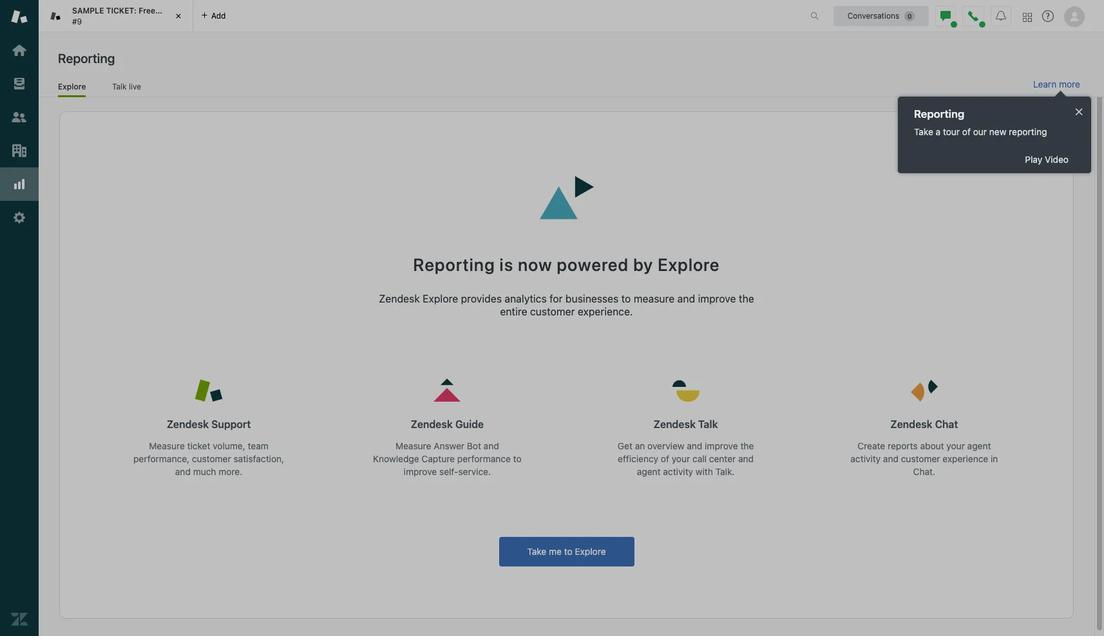 Task type: describe. For each thing, give the bounding box(es) containing it.
learn more
[[1033, 79, 1080, 90]]

reporting take a tour of our new reporting
[[914, 108, 1047, 137]]

capture
[[422, 453, 455, 464]]

talk.
[[715, 466, 735, 477]]

tour
[[943, 126, 960, 137]]

an
[[635, 440, 645, 451]]

support
[[211, 419, 251, 430]]

to inside zendesk explore provides analytics for businesses to measure and improve the entire customer experience.
[[621, 293, 631, 305]]

measure answer bot and knowledge capture performance to improve self-service.
[[373, 440, 521, 477]]

reporting image
[[11, 176, 28, 193]]

zendesk talk
[[654, 419, 718, 430]]

and right center
[[738, 453, 754, 464]]

zendesk for zendesk chat
[[890, 419, 932, 430]]

improve inside zendesk explore provides analytics for businesses to measure and improve the entire customer experience.
[[698, 293, 736, 305]]

conversations
[[847, 11, 899, 20]]

experience.
[[578, 306, 633, 318]]

our
[[973, 126, 987, 137]]

create
[[858, 440, 885, 451]]

efficiency
[[618, 453, 658, 464]]

tab containing sample ticket: free repair
[[39, 0, 193, 32]]

get
[[618, 440, 633, 451]]

measure for zendesk guide
[[395, 440, 431, 451]]

tabs tab list
[[39, 0, 797, 32]]

businesses
[[566, 293, 619, 305]]

experience
[[943, 453, 988, 464]]

zendesk support image
[[11, 8, 28, 25]]

for
[[550, 293, 563, 305]]

✕ link
[[1075, 106, 1083, 118]]

overview
[[647, 440, 684, 451]]

chat
[[935, 419, 958, 430]]

views image
[[11, 75, 28, 92]]

improve inside get an overview and improve the efficiency of your call center and agent activity with talk.
[[705, 440, 738, 451]]

much
[[193, 466, 216, 477]]

with
[[696, 466, 713, 477]]

agent inside create reports about your agent activity and customer experience in chat.
[[967, 440, 991, 451]]

activity inside create reports about your agent activity and customer experience in chat.
[[850, 453, 881, 464]]

and inside zendesk explore provides analytics for businesses to measure and improve the entire customer experience.
[[677, 293, 695, 305]]

customer inside measure ticket volume, team performance, customer satisfaction, and much more.
[[192, 453, 231, 464]]

the inside get an overview and improve the efficiency of your call center and agent activity with talk.
[[740, 440, 754, 451]]

in
[[991, 453, 998, 464]]

of inside get an overview and improve the efficiency of your call center and agent activity with talk.
[[661, 453, 669, 464]]

admin image
[[11, 209, 28, 226]]

explore right by
[[658, 255, 720, 275]]

play
[[1025, 154, 1042, 165]]

your inside get an overview and improve the efficiency of your call center and agent activity with talk.
[[672, 453, 690, 464]]

satisfaction,
[[233, 453, 284, 464]]

performance,
[[133, 453, 189, 464]]

zendesk for zendesk support
[[167, 419, 209, 430]]

customer inside zendesk explore provides analytics for businesses to measure and improve the entire customer experience.
[[530, 306, 575, 318]]

get an overview and improve the efficiency of your call center and agent activity with talk.
[[618, 440, 754, 477]]

measure for zendesk support
[[149, 440, 185, 451]]

#9
[[72, 16, 82, 26]]

knowledge
[[373, 453, 419, 464]]

self-
[[439, 466, 458, 477]]

chat.
[[913, 466, 935, 477]]

explore right views image on the left
[[58, 82, 86, 91]]

reports
[[888, 440, 918, 451]]

zendesk chat
[[890, 419, 958, 430]]

me
[[549, 547, 562, 557]]

talk live link
[[112, 82, 142, 95]]

new
[[989, 126, 1006, 137]]

the inside zendesk explore provides analytics for businesses to measure and improve the entire customer experience.
[[739, 293, 754, 305]]



Task type: vqa. For each thing, say whether or not it's contained in the screenshot.
Connect your calendar link
no



Task type: locate. For each thing, give the bounding box(es) containing it.
0 vertical spatial reporting
[[58, 51, 115, 66]]

0 horizontal spatial measure
[[149, 440, 185, 451]]

2 measure from the left
[[395, 440, 431, 451]]

2 vertical spatial reporting
[[413, 255, 495, 275]]

analytics
[[505, 293, 547, 305]]

close image
[[172, 10, 185, 23]]

customer up the chat.
[[901, 453, 940, 464]]

take me to explore button
[[499, 538, 634, 567]]

zendesk support
[[167, 419, 251, 430]]

2 horizontal spatial reporting
[[914, 108, 964, 120]]

zendesk guide
[[411, 419, 484, 430]]

0 horizontal spatial to
[[513, 453, 521, 464]]

reporting for reporting take a tour of our new reporting
[[914, 108, 964, 120]]

reporting
[[1009, 126, 1047, 137]]

organizations image
[[11, 142, 28, 159]]

0 vertical spatial of
[[962, 126, 971, 137]]

your inside create reports about your agent activity and customer experience in chat.
[[946, 440, 965, 451]]

create reports about your agent activity and customer experience in chat.
[[850, 440, 998, 477]]

team
[[248, 440, 269, 451]]

play video
[[1025, 154, 1069, 165]]

take inside button
[[527, 547, 546, 557]]

of down overview
[[661, 453, 669, 464]]

measure inside measure ticket volume, team performance, customer satisfaction, and much more.
[[149, 440, 185, 451]]

sample
[[72, 6, 104, 16]]

reporting
[[58, 51, 115, 66], [914, 108, 964, 120], [413, 255, 495, 275]]

and
[[677, 293, 695, 305], [484, 440, 499, 451], [687, 440, 702, 451], [738, 453, 754, 464], [883, 453, 899, 464], [175, 466, 191, 477]]

agent up experience
[[967, 440, 991, 451]]

is
[[500, 255, 513, 275]]

talk live
[[112, 82, 141, 91]]

talk up call
[[698, 419, 718, 430]]

to up experience.
[[621, 293, 631, 305]]

0 horizontal spatial talk
[[112, 82, 127, 91]]

play video button
[[1012, 153, 1081, 167]]

1 horizontal spatial activity
[[850, 453, 881, 464]]

more
[[1059, 79, 1080, 90]]

1 vertical spatial take
[[527, 547, 546, 557]]

learn
[[1033, 79, 1057, 90]]

reporting for reporting
[[58, 51, 115, 66]]

get help image
[[1042, 10, 1054, 22]]

zendesk explore provides analytics for businesses to measure and improve the entire customer experience.
[[379, 293, 754, 318]]

explore left the provides at the top of page
[[423, 293, 458, 305]]

to inside button
[[564, 547, 572, 557]]

your left call
[[672, 453, 690, 464]]

reporting inside the reporting take a tour of our new reporting
[[914, 108, 964, 120]]

1 horizontal spatial take
[[914, 126, 933, 137]]

of inside the reporting take a tour of our new reporting
[[962, 126, 971, 137]]

0 vertical spatial improve
[[698, 293, 736, 305]]

to inside measure answer bot and knowledge capture performance to improve self-service.
[[513, 453, 521, 464]]

and inside measure ticket volume, team performance, customer satisfaction, and much more.
[[175, 466, 191, 477]]

to right 'me'
[[564, 547, 572, 557]]

entire
[[500, 306, 527, 318]]

measure up performance,
[[149, 440, 185, 451]]

0 vertical spatial activity
[[850, 453, 881, 464]]

agent down efficiency
[[637, 466, 661, 477]]

improve
[[698, 293, 736, 305], [705, 440, 738, 451], [404, 466, 437, 477]]

measure
[[634, 293, 675, 305]]

zendesk products image
[[1023, 13, 1032, 22]]

customers image
[[11, 109, 28, 126]]

by
[[633, 255, 653, 275]]

improve up center
[[705, 440, 738, 451]]

explore link
[[58, 82, 86, 97]]

to right performance
[[513, 453, 521, 464]]

ticket:
[[106, 6, 137, 16]]

provides
[[461, 293, 502, 305]]

repair
[[157, 6, 180, 16]]

and left much
[[175, 466, 191, 477]]

2 vertical spatial to
[[564, 547, 572, 557]]

and up performance
[[484, 440, 499, 451]]

1 vertical spatial the
[[740, 440, 754, 451]]

the
[[739, 293, 754, 305], [740, 440, 754, 451]]

free
[[139, 6, 155, 16]]

volume,
[[213, 440, 245, 451]]

customer up much
[[192, 453, 231, 464]]

0 vertical spatial talk
[[112, 82, 127, 91]]

your up experience
[[946, 440, 965, 451]]

ticket
[[187, 440, 210, 451]]

1 horizontal spatial customer
[[530, 306, 575, 318]]

zendesk image
[[11, 611, 28, 628]]

1 horizontal spatial to
[[564, 547, 572, 557]]

now
[[518, 255, 552, 275]]

improve down capture
[[404, 466, 437, 477]]

take
[[914, 126, 933, 137], [527, 547, 546, 557]]

1 vertical spatial activity
[[663, 466, 693, 477]]

of
[[962, 126, 971, 137], [661, 453, 669, 464]]

learn more link
[[1033, 79, 1080, 90]]

2 vertical spatial improve
[[404, 466, 437, 477]]

explore right 'me'
[[575, 547, 606, 557]]

improve right measure
[[698, 293, 736, 305]]

1 vertical spatial to
[[513, 453, 521, 464]]

0 horizontal spatial reporting
[[58, 51, 115, 66]]

1 horizontal spatial talk
[[698, 419, 718, 430]]

and inside measure answer bot and knowledge capture performance to improve self-service.
[[484, 440, 499, 451]]

0 horizontal spatial your
[[672, 453, 690, 464]]

get started image
[[11, 42, 28, 59]]

0 horizontal spatial agent
[[637, 466, 661, 477]]

customer down for
[[530, 306, 575, 318]]

performance
[[457, 453, 511, 464]]

0 horizontal spatial take
[[527, 547, 546, 557]]

more.
[[219, 466, 242, 477]]

0 vertical spatial agent
[[967, 440, 991, 451]]

zendesk for zendesk explore provides analytics for businesses to measure and improve the entire customer experience.
[[379, 293, 420, 305]]

powered
[[557, 255, 629, 275]]

and up call
[[687, 440, 702, 451]]

1 vertical spatial your
[[672, 453, 690, 464]]

reporting is now powered by explore
[[413, 255, 720, 275]]

✕
[[1075, 106, 1083, 117]]

zendesk for zendesk guide
[[411, 419, 453, 430]]

reporting up explore link
[[58, 51, 115, 66]]

measure ticket volume, team performance, customer satisfaction, and much more.
[[133, 440, 284, 477]]

2 horizontal spatial to
[[621, 293, 631, 305]]

talk inside talk live link
[[112, 82, 127, 91]]

activity down create
[[850, 453, 881, 464]]

take me to explore
[[527, 547, 606, 557]]

service.
[[458, 466, 491, 477]]

1 horizontal spatial measure
[[395, 440, 431, 451]]

of left the our
[[962, 126, 971, 137]]

zendesk for zendesk talk
[[654, 419, 696, 430]]

sample ticket: free repair #9
[[72, 6, 180, 26]]

talk
[[112, 82, 127, 91], [698, 419, 718, 430]]

0 horizontal spatial activity
[[663, 466, 693, 477]]

improve inside measure answer bot and knowledge capture performance to improve self-service.
[[404, 466, 437, 477]]

measure up knowledge
[[395, 440, 431, 451]]

and right measure
[[677, 293, 695, 305]]

1 measure from the left
[[149, 440, 185, 451]]

measure inside measure answer bot and knowledge capture performance to improve self-service.
[[395, 440, 431, 451]]

reporting up a
[[914, 108, 964, 120]]

customer inside create reports about your agent activity and customer experience in chat.
[[901, 453, 940, 464]]

0 horizontal spatial customer
[[192, 453, 231, 464]]

take inside the reporting take a tour of our new reporting
[[914, 126, 933, 137]]

1 horizontal spatial your
[[946, 440, 965, 451]]

zendesk inside zendesk explore provides analytics for businesses to measure and improve the entire customer experience.
[[379, 293, 420, 305]]

1 vertical spatial of
[[661, 453, 669, 464]]

take left a
[[914, 126, 933, 137]]

explore
[[58, 82, 86, 91], [658, 255, 720, 275], [423, 293, 458, 305], [575, 547, 606, 557]]

0 horizontal spatial of
[[661, 453, 669, 464]]

answer
[[434, 440, 464, 451]]

about
[[920, 440, 944, 451]]

1 vertical spatial reporting
[[914, 108, 964, 120]]

1 vertical spatial agent
[[637, 466, 661, 477]]

2 horizontal spatial customer
[[901, 453, 940, 464]]

your
[[946, 440, 965, 451], [672, 453, 690, 464]]

center
[[709, 453, 736, 464]]

a
[[936, 126, 941, 137]]

activity down call
[[663, 466, 693, 477]]

1 vertical spatial talk
[[698, 419, 718, 430]]

1 horizontal spatial reporting
[[413, 255, 495, 275]]

1 horizontal spatial agent
[[967, 440, 991, 451]]

bot
[[467, 440, 481, 451]]

measure
[[149, 440, 185, 451], [395, 440, 431, 451]]

conversations button
[[834, 5, 929, 26]]

1 horizontal spatial of
[[962, 126, 971, 137]]

zendesk
[[379, 293, 420, 305], [167, 419, 209, 430], [411, 419, 453, 430], [654, 419, 696, 430], [890, 419, 932, 430]]

to
[[621, 293, 631, 305], [513, 453, 521, 464], [564, 547, 572, 557]]

reporting for reporting is now powered by explore
[[413, 255, 495, 275]]

and inside create reports about your agent activity and customer experience in chat.
[[883, 453, 899, 464]]

0 vertical spatial take
[[914, 126, 933, 137]]

take left 'me'
[[527, 547, 546, 557]]

guide
[[455, 419, 484, 430]]

video
[[1045, 154, 1069, 165]]

reporting up the provides at the top of page
[[413, 255, 495, 275]]

0 vertical spatial the
[[739, 293, 754, 305]]

and down reports
[[883, 453, 899, 464]]

main element
[[0, 0, 39, 636]]

0 vertical spatial your
[[946, 440, 965, 451]]

customer
[[530, 306, 575, 318], [192, 453, 231, 464], [901, 453, 940, 464]]

activity inside get an overview and improve the efficiency of your call center and agent activity with talk.
[[663, 466, 693, 477]]

explore inside button
[[575, 547, 606, 557]]

agent inside get an overview and improve the efficiency of your call center and agent activity with talk.
[[637, 466, 661, 477]]

1 vertical spatial improve
[[705, 440, 738, 451]]

0 vertical spatial to
[[621, 293, 631, 305]]

agent
[[967, 440, 991, 451], [637, 466, 661, 477]]

call
[[692, 453, 707, 464]]

tab
[[39, 0, 193, 32]]

activity
[[850, 453, 881, 464], [663, 466, 693, 477]]

explore inside zendesk explore provides analytics for businesses to measure and improve the entire customer experience.
[[423, 293, 458, 305]]

talk left the live
[[112, 82, 127, 91]]

live
[[129, 82, 141, 91]]



